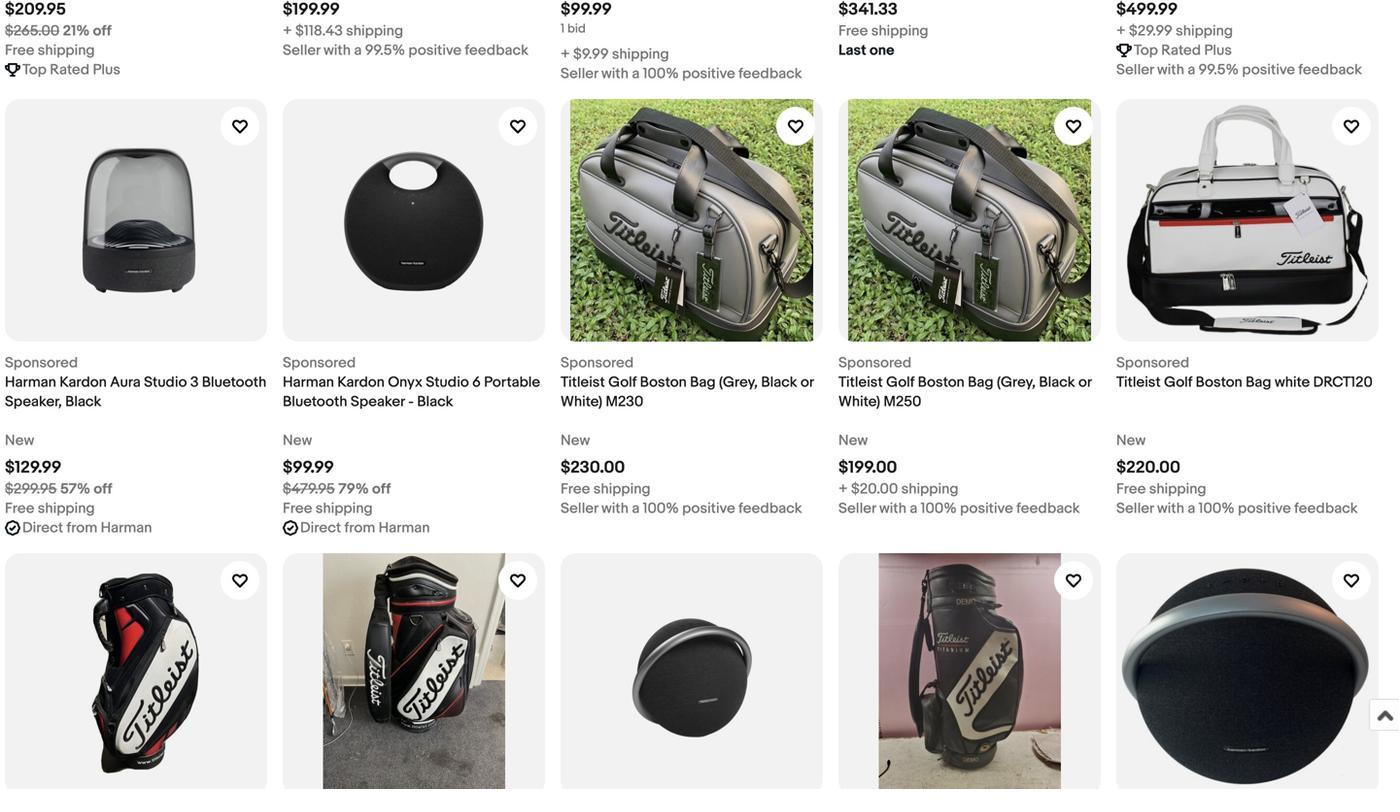 Task type: describe. For each thing, give the bounding box(es) containing it.
sponsored text field for $129.99
[[5, 354, 78, 373]]

$199.00
[[839, 458, 897, 478]]

boston for $230.00
[[640, 374, 687, 392]]

21%
[[63, 22, 90, 40]]

Direct from Harman text field
[[22, 519, 152, 538]]

$99.99
[[283, 458, 334, 478]]

titleist for $230.00
[[561, 374, 605, 392]]

0 vertical spatial plus
[[1204, 42, 1232, 59]]

$199.00 text field
[[839, 458, 897, 478]]

shipping inside new $199.00 + $20.00 shipping seller with a 100% positive feedback
[[901, 481, 959, 498]]

$129.99 text field
[[5, 458, 62, 478]]

a inside new $199.00 + $20.00 shipping seller with a 100% positive feedback
[[910, 500, 918, 518]]

sponsored text field for $99.99
[[283, 354, 356, 373]]

feedback inside new $220.00 free shipping seller with a 100% positive feedback
[[1294, 500, 1358, 518]]

$265.00 21% off free shipping
[[5, 22, 112, 59]]

new $230.00 free shipping seller with a 100% positive feedback
[[561, 432, 802, 518]]

a inside new $230.00 free shipping seller with a 100% positive feedback
[[632, 500, 640, 518]]

onyx
[[388, 374, 423, 392]]

sponsored text field for $230.00
[[561, 354, 634, 373]]

free shipping text field up one at the top of page
[[839, 21, 929, 41]]

golf for $230.00
[[608, 374, 637, 392]]

white) for $199.00
[[839, 393, 880, 411]]

+ $9.99 shipping seller with a 100% positive feedback
[[561, 46, 802, 83]]

(grey, for $199.00
[[997, 374, 1036, 392]]

white) for $230.00
[[561, 393, 603, 411]]

with down + $29.99 shipping 'text field'
[[1157, 61, 1184, 79]]

0 vertical spatial free shipping text field
[[5, 41, 95, 60]]

free inside new $220.00 free shipping seller with a 100% positive feedback
[[1116, 481, 1146, 498]]

new text field for $99.99
[[283, 431, 312, 451]]

new $199.00 + $20.00 shipping seller with a 100% positive feedback
[[839, 432, 1080, 518]]

with inside new $220.00 free shipping seller with a 100% positive feedback
[[1157, 500, 1184, 518]]

rated for top rated plus 'text field' to the left
[[50, 61, 90, 79]]

6
[[472, 374, 481, 392]]

free shipping text field down $220.00 "text box"
[[1116, 480, 1207, 499]]

drct120
[[1313, 374, 1373, 392]]

$479.95
[[283, 481, 335, 498]]

portable
[[484, 374, 540, 392]]

harman inside sponsored harman kardon aura studio 3 bluetooth speaker, black
[[5, 374, 56, 392]]

direct for $129.99
[[22, 520, 63, 537]]

1 bid text field
[[561, 21, 586, 36]]

sponsored titleist golf boston bag (grey, black or white) m230
[[561, 355, 814, 411]]

free inside the new $129.99 $299.95 57% off free shipping
[[5, 500, 34, 518]]

$129.99
[[5, 458, 62, 478]]

sponsored for $230.00
[[561, 355, 634, 372]]

a inside + $118.43 shipping seller with a 99.5% positive feedback
[[354, 42, 362, 59]]

seller with a 100% positive feedback text field for $230.00
[[561, 499, 802, 519]]

+ inside new $199.00 + $20.00 shipping seller with a 100% positive feedback
[[839, 481, 848, 498]]

seller inside new $199.00 + $20.00 shipping seller with a 100% positive feedback
[[839, 500, 876, 518]]

$220.00 text field
[[1116, 458, 1181, 478]]

+ $118.43 shipping text field
[[283, 21, 403, 41]]

$20.00
[[851, 481, 898, 498]]

1 bid
[[561, 21, 586, 36]]

rated for right top rated plus 'text field'
[[1161, 42, 1201, 59]]

sponsored text field for $199.00
[[839, 354, 912, 373]]

+ $9.99 shipping text field
[[561, 45, 669, 64]]

black inside the sponsored titleist golf boston bag (grey, black or white) m230
[[761, 374, 797, 392]]

positive inside new $220.00 free shipping seller with a 100% positive feedback
[[1238, 500, 1291, 518]]

a inside new $220.00 free shipping seller with a 100% positive feedback
[[1188, 500, 1195, 518]]

$9.99
[[573, 46, 609, 63]]

3
[[190, 374, 199, 392]]

0 vertical spatial top
[[1134, 42, 1158, 59]]

studio for $99.99
[[426, 374, 469, 392]]

sponsored titleist golf boston bag white drct120
[[1116, 355, 1373, 392]]

seller inside + $118.43 shipping seller with a 99.5% positive feedback
[[283, 42, 320, 59]]

last
[[839, 42, 866, 59]]

new $129.99 $299.95 57% off free shipping
[[5, 432, 112, 518]]

shipping inside new $99.99 $479.95 79% off free shipping
[[316, 500, 373, 518]]

+ $29.99 shipping
[[1116, 22, 1233, 40]]

3 sponsored text field from the left
[[1116, 354, 1190, 373]]

sponsored inside the sponsored harman kardon onyx studio 6 portable bluetooth speaker - black
[[283, 355, 356, 372]]

+ for + $9.99 shipping seller with a 100% positive feedback
[[561, 46, 570, 63]]

with inside + $118.43 shipping seller with a 99.5% positive feedback
[[324, 42, 351, 59]]

sponsored harman kardon onyx studio 6 portable bluetooth speaker - black
[[283, 355, 540, 411]]

bluetooth inside sponsored harman kardon aura studio 3 bluetooth speaker, black
[[202, 374, 267, 392]]

new text field for $199.00
[[839, 431, 868, 451]]

positive inside + $9.99 shipping seller with a 100% positive feedback
[[682, 65, 735, 83]]

golf for $220.00
[[1164, 374, 1193, 392]]

new for $220.00
[[1116, 432, 1146, 450]]

off for $99.99
[[372, 481, 391, 498]]

feedback inside new $230.00 free shipping seller with a 100% positive feedback
[[739, 500, 802, 518]]

seller inside new $230.00 free shipping seller with a 100% positive feedback
[[561, 500, 598, 518]]

new for $199.00
[[839, 432, 868, 450]]

new $99.99 $479.95 79% off free shipping
[[283, 432, 391, 518]]

seller down $29.99
[[1116, 61, 1154, 79]]

100% inside new $199.00 + $20.00 shipping seller with a 100% positive feedback
[[921, 500, 957, 518]]

kardon for $129.99
[[60, 374, 107, 392]]

seller inside + $9.99 shipping seller with a 100% positive feedback
[[561, 65, 598, 83]]

shipping inside new $230.00 free shipping seller with a 100% positive feedback
[[593, 481, 651, 498]]

studio for $129.99
[[144, 374, 187, 392]]

boston for $220.00
[[1196, 374, 1243, 392]]

$230.00 text field
[[561, 458, 625, 478]]

bid
[[567, 21, 586, 36]]

speaker,
[[5, 393, 62, 411]]

57%
[[60, 481, 90, 498]]

feedback inside + $9.99 shipping seller with a 100% positive feedback
[[739, 65, 802, 83]]

1
[[561, 21, 565, 36]]

$265.00
[[5, 22, 60, 40]]

direct from harman for $99.99
[[300, 520, 430, 537]]

shipping inside + $118.43 shipping seller with a 99.5% positive feedback
[[346, 22, 403, 40]]

one
[[870, 42, 895, 59]]

new for $99.99
[[283, 432, 312, 450]]

m250
[[884, 393, 922, 411]]

$29.99
[[1129, 22, 1173, 40]]

100% inside + $9.99 shipping seller with a 100% positive feedback
[[643, 65, 679, 83]]



Task type: vqa. For each thing, say whether or not it's contained in the screenshot.
White) for $199.00
yes



Task type: locate. For each thing, give the bounding box(es) containing it.
1 vertical spatial seller with a 100% positive feedback text field
[[839, 499, 1080, 519]]

sponsored titleist golf boston bag (grey, black or white) m250
[[839, 355, 1092, 411]]

free
[[839, 22, 868, 40], [5, 42, 34, 59], [561, 481, 590, 498], [1116, 481, 1146, 498], [5, 500, 34, 518], [283, 500, 312, 518]]

0 horizontal spatial direct
[[22, 520, 63, 537]]

golf up $220.00 "text box"
[[1164, 374, 1193, 392]]

shipping
[[346, 22, 403, 40], [871, 22, 929, 40], [1176, 22, 1233, 40], [38, 42, 95, 59], [612, 46, 669, 63], [593, 481, 651, 498], [901, 481, 959, 498], [1149, 481, 1207, 498], [38, 500, 95, 518], [316, 500, 373, 518]]

2 (grey, from the left
[[997, 374, 1036, 392]]

shipping up seller with a 99.5% positive feedback at the right
[[1176, 22, 1233, 40]]

free shipping text field down $299.95
[[5, 499, 95, 519]]

2 new from the left
[[283, 432, 312, 450]]

0 vertical spatial top rated plus
[[1134, 42, 1232, 59]]

bag inside sponsored titleist golf boston bag (grey, black or white) m250
[[968, 374, 994, 392]]

new text field up $199.00
[[839, 431, 868, 451]]

+
[[283, 22, 292, 40], [1116, 22, 1126, 40], [561, 46, 570, 63], [839, 481, 848, 498]]

bag left white
[[1246, 374, 1272, 392]]

rated down + $29.99 shipping 'text field'
[[1161, 42, 1201, 59]]

Seller with a 100% positive feedback text field
[[561, 499, 802, 519], [1116, 499, 1358, 519]]

Seller with a 99.5% positive feedback text field
[[283, 41, 529, 60], [1116, 60, 1362, 80]]

1 boston from the left
[[640, 374, 687, 392]]

1 horizontal spatial direct
[[300, 520, 341, 537]]

new text field up $99.99 text box
[[283, 431, 312, 451]]

0 horizontal spatial from
[[67, 520, 97, 537]]

New text field
[[1116, 431, 1146, 451]]

free inside new $99.99 $479.95 79% off free shipping
[[283, 500, 312, 518]]

seller with a 100% positive feedback text field for $220.00
[[1116, 499, 1358, 519]]

top rated plus text field down + $29.99 shipping
[[1134, 41, 1232, 60]]

seller with a 99.5% positive feedback text field down $118.43
[[283, 41, 529, 60]]

$118.43
[[295, 22, 343, 40]]

direct for $99.99
[[300, 520, 341, 537]]

1 vertical spatial 99.5%
[[1199, 61, 1239, 79]]

3 boston from the left
[[1196, 374, 1243, 392]]

0 horizontal spatial top rated plus
[[22, 61, 120, 79]]

new text field for $230.00
[[561, 431, 590, 451]]

0 horizontal spatial titleist
[[561, 374, 605, 392]]

0 horizontal spatial kardon
[[60, 374, 107, 392]]

3 golf from the left
[[1164, 374, 1193, 392]]

None text field
[[5, 0, 66, 20], [561, 0, 612, 20], [839, 0, 898, 20], [5, 0, 66, 20], [561, 0, 612, 20], [839, 0, 898, 20]]

2 new text field from the left
[[283, 431, 312, 451]]

seller with a 99.5% positive feedback text field down + $29.99 shipping
[[1116, 60, 1362, 80]]

2 horizontal spatial sponsored text field
[[1116, 354, 1190, 373]]

sponsored
[[5, 355, 78, 372], [283, 355, 356, 372], [561, 355, 634, 372], [839, 355, 912, 372], [1116, 355, 1190, 372]]

titleist up new text box
[[1116, 374, 1161, 392]]

white) inside sponsored titleist golf boston bag (grey, black or white) m250
[[839, 393, 880, 411]]

Last one text field
[[839, 41, 895, 60]]

top down $29.99
[[1134, 42, 1158, 59]]

1 direct from the left
[[22, 520, 63, 537]]

boston up m250
[[918, 374, 965, 392]]

free up last
[[839, 22, 868, 40]]

sponsored inside sponsored titleist golf boston bag (grey, black or white) m250
[[839, 355, 912, 372]]

golf inside the sponsored titleist golf boston bag (grey, black or white) m230
[[608, 374, 637, 392]]

harman down previous price $479.95 79% off text box
[[379, 520, 430, 537]]

a inside + $9.99 shipping seller with a 100% positive feedback
[[632, 65, 640, 83]]

sponsored inside sponsored titleist golf boston bag white drct120
[[1116, 355, 1190, 372]]

or inside the sponsored titleist golf boston bag (grey, black or white) m230
[[801, 374, 814, 392]]

4 new from the left
[[839, 432, 868, 450]]

0 horizontal spatial golf
[[608, 374, 637, 392]]

titleist up $199.00
[[839, 374, 883, 392]]

1 vertical spatial bluetooth
[[283, 393, 347, 411]]

sponsored up speaker
[[283, 355, 356, 372]]

1 horizontal spatial golf
[[886, 374, 915, 392]]

studio inside sponsored harman kardon aura studio 3 bluetooth speaker, black
[[144, 374, 187, 392]]

black inside sponsored titleist golf boston bag (grey, black or white) m250
[[1039, 374, 1075, 392]]

boston inside sponsored titleist golf boston bag white drct120
[[1196, 374, 1243, 392]]

0 horizontal spatial bag
[[690, 374, 716, 392]]

free inside new $230.00 free shipping seller with a 100% positive feedback
[[561, 481, 590, 498]]

0 horizontal spatial seller with a 99.5% positive feedback text field
[[283, 41, 529, 60]]

79%
[[338, 481, 369, 498]]

with down $230.00
[[601, 500, 629, 518]]

new text field up $129.99 text box
[[5, 431, 34, 451]]

1 vertical spatial rated
[[50, 61, 90, 79]]

sponsored for $199.00
[[839, 355, 912, 372]]

seller inside new $220.00 free shipping seller with a 100% positive feedback
[[1116, 500, 1154, 518]]

0 horizontal spatial seller with a 100% positive feedback text field
[[561, 499, 802, 519]]

3 new from the left
[[561, 432, 590, 450]]

golf for $199.00
[[886, 374, 915, 392]]

1 horizontal spatial seller with a 100% positive feedback text field
[[1116, 499, 1358, 519]]

2 horizontal spatial boston
[[1196, 374, 1243, 392]]

off right the 21% at the top of the page
[[93, 22, 112, 40]]

free inside $265.00 21% off free shipping
[[5, 42, 34, 59]]

+ down 1
[[561, 46, 570, 63]]

feedback
[[465, 42, 529, 59], [1299, 61, 1362, 79], [739, 65, 802, 83], [739, 500, 802, 518], [1017, 500, 1080, 518], [1294, 500, 1358, 518]]

white) left m230
[[561, 393, 603, 411]]

(grey, for $230.00
[[719, 374, 758, 392]]

0 horizontal spatial (grey,
[[719, 374, 758, 392]]

kardon left aura
[[60, 374, 107, 392]]

black inside sponsored harman kardon aura studio 3 bluetooth speaker, black
[[65, 393, 101, 411]]

1 golf from the left
[[608, 374, 637, 392]]

harman inside direct from harman text box
[[379, 520, 430, 537]]

0 horizontal spatial top
[[22, 61, 47, 79]]

new inside new $199.00 + $20.00 shipping seller with a 100% positive feedback
[[839, 432, 868, 450]]

positive inside new $199.00 + $20.00 shipping seller with a 100% positive feedback
[[960, 500, 1013, 518]]

new inside new $99.99 $479.95 79% off free shipping
[[283, 432, 312, 450]]

100% inside new $220.00 free shipping seller with a 100% positive feedback
[[1199, 500, 1235, 518]]

2 kardon from the left
[[337, 374, 385, 392]]

shipping inside + $29.99 shipping 'text field'
[[1176, 22, 1233, 40]]

a
[[354, 42, 362, 59], [1188, 61, 1195, 79], [632, 65, 640, 83], [632, 500, 640, 518], [910, 500, 918, 518], [1188, 500, 1195, 518]]

new up $99.99 text box
[[283, 432, 312, 450]]

99.5%
[[365, 42, 405, 59], [1199, 61, 1239, 79]]

1 horizontal spatial (grey,
[[997, 374, 1036, 392]]

2 from from the left
[[344, 520, 375, 537]]

1 horizontal spatial top
[[1134, 42, 1158, 59]]

shipping inside the new $129.99 $299.95 57% off free shipping
[[38, 500, 95, 518]]

New text field
[[5, 431, 34, 451], [283, 431, 312, 451], [561, 431, 590, 451], [839, 431, 868, 451]]

from for $129.99
[[67, 520, 97, 537]]

bag inside the sponsored titleist golf boston bag (grey, black or white) m230
[[690, 374, 716, 392]]

3 new text field from the left
[[561, 431, 590, 451]]

(grey, inside the sponsored titleist golf boston bag (grey, black or white) m230
[[719, 374, 758, 392]]

seller with a 100% positive feedback text field down $9.99
[[561, 64, 802, 83]]

+ $29.99 shipping text field
[[1116, 21, 1233, 41]]

1 horizontal spatial from
[[344, 520, 375, 537]]

0 horizontal spatial free shipping text field
[[5, 41, 95, 60]]

studio
[[144, 374, 187, 392], [426, 374, 469, 392]]

titleist inside the sponsored titleist golf boston bag (grey, black or white) m230
[[561, 374, 605, 392]]

off inside the new $129.99 $299.95 57% off free shipping
[[94, 481, 112, 498]]

shipping down previous price $265.00 21% off text box
[[38, 42, 95, 59]]

white) left m250
[[839, 393, 880, 411]]

2 or from the left
[[1079, 374, 1092, 392]]

0 horizontal spatial boston
[[640, 374, 687, 392]]

shipping right $20.00
[[901, 481, 959, 498]]

+ left $20.00
[[839, 481, 848, 498]]

sponsored inside the sponsored titleist golf boston bag (grey, black or white) m230
[[561, 355, 634, 372]]

bag for $220.00
[[1246, 374, 1272, 392]]

1 sponsored from the left
[[5, 355, 78, 372]]

2 white) from the left
[[839, 393, 880, 411]]

direct
[[22, 520, 63, 537], [300, 520, 341, 537]]

1 horizontal spatial top rated plus
[[1134, 42, 1232, 59]]

sponsored harman kardon aura studio 3 bluetooth speaker, black
[[5, 355, 267, 411]]

4 new text field from the left
[[839, 431, 868, 451]]

studio left 3
[[144, 374, 187, 392]]

off for $129.99
[[94, 481, 112, 498]]

2 boston from the left
[[918, 374, 965, 392]]

boston left white
[[1196, 374, 1243, 392]]

with down + $9.99 shipping text field
[[601, 65, 629, 83]]

Sponsored text field
[[5, 354, 78, 373], [283, 354, 356, 373], [1116, 354, 1190, 373]]

sponsored text field up speaker
[[283, 354, 356, 373]]

sponsored up m250
[[839, 355, 912, 372]]

m230
[[606, 393, 644, 411]]

1 horizontal spatial sponsored text field
[[283, 354, 356, 373]]

harman up $99.99
[[283, 374, 334, 392]]

golf inside sponsored titleist golf boston bag (grey, black or white) m250
[[886, 374, 915, 392]]

1 horizontal spatial kardon
[[337, 374, 385, 392]]

free down $220.00 "text box"
[[1116, 481, 1146, 498]]

new text field for $129.99
[[5, 431, 34, 451]]

-
[[408, 393, 414, 411]]

shipping right $9.99
[[612, 46, 669, 63]]

kardon up speaker
[[337, 374, 385, 392]]

Sponsored text field
[[561, 354, 634, 373], [839, 354, 912, 373]]

1 horizontal spatial top rated plus text field
[[1134, 41, 1232, 60]]

from inside direct from harman text field
[[67, 520, 97, 537]]

1 kardon from the left
[[60, 374, 107, 392]]

white)
[[561, 393, 603, 411], [839, 393, 880, 411]]

or
[[801, 374, 814, 392], [1079, 374, 1092, 392]]

(grey, inside sponsored titleist golf boston bag (grey, black or white) m250
[[997, 374, 1036, 392]]

1 vertical spatial plus
[[93, 61, 120, 79]]

top rated plus text field down $265.00 21% off free shipping
[[22, 60, 120, 80]]

new for $129.99
[[5, 432, 34, 450]]

1 horizontal spatial boston
[[918, 374, 965, 392]]

direct from harman down 79%
[[300, 520, 430, 537]]

from down 79%
[[344, 520, 375, 537]]

1 horizontal spatial bag
[[968, 374, 994, 392]]

3 sponsored from the left
[[561, 355, 634, 372]]

+ left $118.43
[[283, 22, 292, 40]]

free shipping text field down $230.00
[[561, 480, 651, 499]]

shipping inside + $9.99 shipping seller with a 100% positive feedback
[[612, 46, 669, 63]]

titleist for $199.00
[[839, 374, 883, 392]]

previous price $479.95 79% off text field
[[283, 480, 391, 499]]

1 sponsored text field from the left
[[561, 354, 634, 373]]

0 horizontal spatial studio
[[144, 374, 187, 392]]

(grey,
[[719, 374, 758, 392], [997, 374, 1036, 392]]

0 horizontal spatial top rated plus text field
[[22, 60, 120, 80]]

with inside new $199.00 + $20.00 shipping seller with a 100% positive feedback
[[879, 500, 907, 518]]

harman inside direct from harman text field
[[101, 520, 152, 537]]

2 studio from the left
[[426, 374, 469, 392]]

2 direct from the left
[[300, 520, 341, 537]]

golf
[[608, 374, 637, 392], [886, 374, 915, 392], [1164, 374, 1193, 392]]

1 horizontal spatial 99.5%
[[1199, 61, 1239, 79]]

sponsored up new text box
[[1116, 355, 1190, 372]]

top rated plus for top rated plus 'text field' to the left
[[22, 61, 120, 79]]

1 seller with a 100% positive feedback text field from the left
[[561, 499, 802, 519]]

shipping inside new $220.00 free shipping seller with a 100% positive feedback
[[1149, 481, 1207, 498]]

seller down $9.99
[[561, 65, 598, 83]]

+ inside + $9.99 shipping seller with a 100% positive feedback
[[561, 46, 570, 63]]

seller with a 99.5% positive feedback
[[1116, 61, 1362, 79]]

sponsored text field up m250
[[839, 354, 912, 373]]

shipping up one at the top of page
[[871, 22, 929, 40]]

off right 79%
[[372, 481, 391, 498]]

Free shipping text field
[[839, 21, 929, 41], [561, 480, 651, 499], [1116, 480, 1207, 499], [5, 499, 95, 519]]

titleist for $220.00
[[1116, 374, 1161, 392]]

1 horizontal spatial free shipping text field
[[283, 499, 373, 519]]

new inside new $230.00 free shipping seller with a 100% positive feedback
[[561, 432, 590, 450]]

seller down $230.00 text field
[[561, 500, 598, 518]]

bluetooth right 3
[[202, 374, 267, 392]]

positive inside new $230.00 free shipping seller with a 100% positive feedback
[[682, 500, 735, 518]]

bluetooth inside the sponsored harman kardon onyx studio 6 portable bluetooth speaker - black
[[283, 393, 347, 411]]

new for $230.00
[[561, 432, 590, 450]]

1 horizontal spatial studio
[[426, 374, 469, 392]]

Seller with a 100% positive feedback text field
[[561, 64, 802, 83], [839, 499, 1080, 519]]

off right 57%
[[94, 481, 112, 498]]

seller down $220.00 "text box"
[[1116, 500, 1154, 518]]

direct inside direct from harman text box
[[300, 520, 341, 537]]

5 sponsored from the left
[[1116, 355, 1190, 372]]

sponsored text field up new text box
[[1116, 354, 1190, 373]]

+ inside 'text field'
[[1116, 22, 1126, 40]]

2 horizontal spatial titleist
[[1116, 374, 1161, 392]]

bag inside sponsored titleist golf boston bag white drct120
[[1246, 374, 1272, 392]]

0 vertical spatial 99.5%
[[365, 42, 405, 59]]

1 horizontal spatial bluetooth
[[283, 393, 347, 411]]

2 sponsored text field from the left
[[839, 354, 912, 373]]

white
[[1275, 374, 1310, 392]]

shipping inside $265.00 21% off free shipping
[[38, 42, 95, 59]]

1 vertical spatial top rated plus
[[22, 61, 120, 79]]

kardon for $99.99
[[337, 374, 385, 392]]

1 new text field from the left
[[5, 431, 34, 451]]

titleist inside sponsored titleist golf boston bag white drct120
[[1116, 374, 1161, 392]]

bag up new $230.00 free shipping seller with a 100% positive feedback
[[690, 374, 716, 392]]

boston up m230
[[640, 374, 687, 392]]

sponsored inside sponsored harman kardon aura studio 3 bluetooth speaker, black
[[5, 355, 78, 372]]

direct down $479.95
[[300, 520, 341, 537]]

+ $20.00 shipping text field
[[839, 480, 959, 499]]

top rated plus
[[1134, 42, 1232, 59], [22, 61, 120, 79]]

new up $199.00
[[839, 432, 868, 450]]

or for $230.00
[[801, 374, 814, 392]]

with down + $20.00 shipping text box
[[879, 500, 907, 518]]

0 horizontal spatial 99.5%
[[365, 42, 405, 59]]

titleist inside sponsored titleist golf boston bag (grey, black or white) m250
[[839, 374, 883, 392]]

black inside the sponsored harman kardon onyx studio 6 portable bluetooth speaker - black
[[417, 393, 453, 411]]

titleist
[[561, 374, 605, 392], [839, 374, 883, 392], [1116, 374, 1161, 392]]

direct from harman for $129.99
[[22, 520, 152, 537]]

seller with a 100% positive feedback text field down $20.00
[[839, 499, 1080, 519]]

free shipping text field down $479.95
[[283, 499, 373, 519]]

None text field
[[283, 0, 340, 20], [1116, 0, 1178, 20], [283, 0, 340, 20], [1116, 0, 1178, 20]]

kardon inside sponsored harman kardon aura studio 3 bluetooth speaker, black
[[60, 374, 107, 392]]

1 vertical spatial free shipping text field
[[283, 499, 373, 519]]

golf up m230
[[608, 374, 637, 392]]

1 new from the left
[[5, 432, 34, 450]]

1 horizontal spatial or
[[1079, 374, 1092, 392]]

2 bag from the left
[[968, 374, 994, 392]]

3 titleist from the left
[[1116, 374, 1161, 392]]

1 white) from the left
[[561, 393, 603, 411]]

top rated plus down $265.00 21% off free shipping
[[22, 61, 120, 79]]

shipping down previous price $479.95 79% off text box
[[316, 500, 373, 518]]

1 horizontal spatial plus
[[1204, 42, 1232, 59]]

sponsored for $220.00
[[1116, 355, 1190, 372]]

from down 57%
[[67, 520, 97, 537]]

$99.99 text field
[[283, 458, 334, 478]]

new up $220.00 "text box"
[[1116, 432, 1146, 450]]

1 or from the left
[[801, 374, 814, 392]]

0 horizontal spatial plus
[[93, 61, 120, 79]]

1 direct from harman from the left
[[22, 520, 152, 537]]

0 horizontal spatial or
[[801, 374, 814, 392]]

with inside + $9.99 shipping seller with a 100% positive feedback
[[601, 65, 629, 83]]

free down $230.00 text field
[[561, 481, 590, 498]]

1 horizontal spatial seller with a 99.5% positive feedback text field
[[1116, 60, 1362, 80]]

previous price $265.00 21% off text field
[[5, 21, 112, 41]]

0 horizontal spatial rated
[[50, 61, 90, 79]]

3 bag from the left
[[1246, 374, 1272, 392]]

free shipping text field down $265.00 at the top of page
[[5, 41, 95, 60]]

rated down $265.00 21% off free shipping
[[50, 61, 90, 79]]

free inside free shipping last one
[[839, 22, 868, 40]]

seller down $118.43
[[283, 42, 320, 59]]

free down $479.95
[[283, 500, 312, 518]]

1 horizontal spatial seller with a 100% positive feedback text field
[[839, 499, 1080, 519]]

boston
[[640, 374, 687, 392], [918, 374, 965, 392], [1196, 374, 1243, 392]]

with down + $118.43 shipping text field
[[324, 42, 351, 59]]

studio inside the sponsored harman kardon onyx studio 6 portable bluetooth speaker - black
[[426, 374, 469, 392]]

seller down $20.00
[[839, 500, 876, 518]]

1 horizontal spatial rated
[[1161, 42, 1201, 59]]

direct from harman down 57%
[[22, 520, 152, 537]]

top
[[1134, 42, 1158, 59], [22, 61, 47, 79]]

studio left 6
[[426, 374, 469, 392]]

2 sponsored text field from the left
[[283, 354, 356, 373]]

boston inside sponsored titleist golf boston bag (grey, black or white) m250
[[918, 374, 965, 392]]

1 horizontal spatial sponsored text field
[[839, 354, 912, 373]]

2 horizontal spatial bag
[[1246, 374, 1272, 392]]

bluetooth
[[202, 374, 267, 392], [283, 393, 347, 411]]

2 direct from harman from the left
[[300, 520, 430, 537]]

shipping inside free shipping last one
[[871, 22, 929, 40]]

1 sponsored text field from the left
[[5, 354, 78, 373]]

shipping down previous price $299.95 57% off text field
[[38, 500, 95, 518]]

1 horizontal spatial direct from harman
[[300, 520, 430, 537]]

1 (grey, from the left
[[719, 374, 758, 392]]

feedback inside new $199.00 + $20.00 shipping seller with a 100% positive feedback
[[1017, 500, 1080, 518]]

2 seller with a 100% positive feedback text field from the left
[[1116, 499, 1358, 519]]

2 golf from the left
[[886, 374, 915, 392]]

harman inside the sponsored harman kardon onyx studio 6 portable bluetooth speaker - black
[[283, 374, 334, 392]]

$299.95
[[5, 481, 57, 498]]

99.5% inside + $118.43 shipping seller with a 99.5% positive feedback
[[365, 42, 405, 59]]

with inside new $230.00 free shipping seller with a 100% positive feedback
[[601, 500, 629, 518]]

feedback inside text field
[[1299, 61, 1362, 79]]

new $220.00 free shipping seller with a 100% positive feedback
[[1116, 432, 1358, 518]]

2 horizontal spatial golf
[[1164, 374, 1193, 392]]

rated
[[1161, 42, 1201, 59], [50, 61, 90, 79]]

new inside new $220.00 free shipping seller with a 100% positive feedback
[[1116, 432, 1146, 450]]

titleist right portable
[[561, 374, 605, 392]]

plus
[[1204, 42, 1232, 59], [93, 61, 120, 79]]

1 studio from the left
[[144, 374, 187, 392]]

2 titleist from the left
[[839, 374, 883, 392]]

direct from harman
[[22, 520, 152, 537], [300, 520, 430, 537]]

from inside direct from harman text box
[[344, 520, 375, 537]]

plus down $265.00 21% off free shipping
[[93, 61, 120, 79]]

$230.00
[[561, 458, 625, 478]]

black
[[761, 374, 797, 392], [1039, 374, 1075, 392], [65, 393, 101, 411], [417, 393, 453, 411]]

1 titleist from the left
[[561, 374, 605, 392]]

with
[[324, 42, 351, 59], [1157, 61, 1184, 79], [601, 65, 629, 83], [601, 500, 629, 518], [879, 500, 907, 518], [1157, 500, 1184, 518]]

Top Rated Plus text field
[[1134, 41, 1232, 60], [22, 60, 120, 80]]

from for $99.99
[[344, 520, 375, 537]]

5 new from the left
[[1116, 432, 1146, 450]]

boston inside the sponsored titleist golf boston bag (grey, black or white) m230
[[640, 374, 687, 392]]

1 bag from the left
[[690, 374, 716, 392]]

boston for $199.00
[[918, 374, 965, 392]]

seller
[[283, 42, 320, 59], [1116, 61, 1154, 79], [561, 65, 598, 83], [561, 500, 598, 518], [839, 500, 876, 518], [1116, 500, 1154, 518]]

sponsored up the speaker,
[[5, 355, 78, 372]]

from
[[67, 520, 97, 537], [344, 520, 375, 537]]

previous price $299.95 57% off text field
[[5, 480, 112, 499]]

bag
[[690, 374, 716, 392], [968, 374, 994, 392], [1246, 374, 1272, 392]]

shipping down $220.00 "text box"
[[1149, 481, 1207, 498]]

bag up new $199.00 + $20.00 shipping seller with a 100% positive feedback
[[968, 374, 994, 392]]

4 sponsored from the left
[[839, 355, 912, 372]]

top down $265.00 21% off free shipping
[[22, 61, 47, 79]]

0 horizontal spatial sponsored text field
[[561, 354, 634, 373]]

1 horizontal spatial white)
[[839, 393, 880, 411]]

bag for $199.00
[[968, 374, 994, 392]]

100%
[[643, 65, 679, 83], [643, 500, 679, 518], [921, 500, 957, 518], [1199, 500, 1235, 518]]

100% inside new $230.00 free shipping seller with a 100% positive feedback
[[643, 500, 679, 518]]

0 horizontal spatial sponsored text field
[[5, 354, 78, 373]]

kardon inside the sponsored harman kardon onyx studio 6 portable bluetooth speaker - black
[[337, 374, 385, 392]]

+ $118.43 shipping seller with a 99.5% positive feedback
[[283, 22, 529, 59]]

or inside sponsored titleist golf boston bag (grey, black or white) m250
[[1079, 374, 1092, 392]]

direct inside direct from harman text field
[[22, 520, 63, 537]]

1 vertical spatial top
[[22, 61, 47, 79]]

speaker
[[351, 393, 405, 411]]

+ left $29.99
[[1116, 22, 1126, 40]]

$220.00
[[1116, 458, 1181, 478]]

new text field up $230.00
[[561, 431, 590, 451]]

shipping down $230.00
[[593, 481, 651, 498]]

plus up seller with a 99.5% positive feedback at the right
[[1204, 42, 1232, 59]]

Free shipping text field
[[5, 41, 95, 60], [283, 499, 373, 519]]

0 vertical spatial bluetooth
[[202, 374, 267, 392]]

0 horizontal spatial bluetooth
[[202, 374, 267, 392]]

harman up the speaker,
[[5, 374, 56, 392]]

bag for $230.00
[[690, 374, 716, 392]]

direct down $299.95
[[22, 520, 63, 537]]

off inside $265.00 21% off free shipping
[[93, 22, 112, 40]]

positive inside + $118.43 shipping seller with a 99.5% positive feedback
[[408, 42, 462, 59]]

+ inside + $118.43 shipping seller with a 99.5% positive feedback
[[283, 22, 292, 40]]

sponsored text field up the speaker,
[[5, 354, 78, 373]]

0 horizontal spatial white)
[[561, 393, 603, 411]]

aura
[[110, 374, 141, 392]]

or for $199.00
[[1079, 374, 1092, 392]]

+ for + $118.43 shipping seller with a 99.5% positive feedback
[[283, 22, 292, 40]]

new inside the new $129.99 $299.95 57% off free shipping
[[5, 432, 34, 450]]

kardon
[[60, 374, 107, 392], [337, 374, 385, 392]]

0 vertical spatial seller with a 100% positive feedback text field
[[561, 64, 802, 83]]

golf up m250
[[886, 374, 915, 392]]

feedback inside + $118.43 shipping seller with a 99.5% positive feedback
[[465, 42, 529, 59]]

2 sponsored from the left
[[283, 355, 356, 372]]

new
[[5, 432, 34, 450], [283, 432, 312, 450], [561, 432, 590, 450], [839, 432, 868, 450], [1116, 432, 1146, 450]]

free down $265.00 at the top of page
[[5, 42, 34, 59]]

harman down previous price $299.95 57% off text field
[[101, 520, 152, 537]]

1 from from the left
[[67, 520, 97, 537]]

0 vertical spatial rated
[[1161, 42, 1201, 59]]

free shipping last one
[[839, 22, 929, 59]]

shipping right $118.43
[[346, 22, 403, 40]]

sponsored text field up m230
[[561, 354, 634, 373]]

white) inside the sponsored titleist golf boston bag (grey, black or white) m230
[[561, 393, 603, 411]]

golf inside sponsored titleist golf boston bag white drct120
[[1164, 374, 1193, 392]]

bluetooth left speaker
[[283, 393, 347, 411]]

off inside new $99.99 $479.95 79% off free shipping
[[372, 481, 391, 498]]

top rated plus for right top rated plus 'text field'
[[1134, 42, 1232, 59]]

+ for + $29.99 shipping
[[1116, 22, 1126, 40]]

top rated plus down + $29.99 shipping 'text field'
[[1134, 42, 1232, 59]]

with down $220.00 "text box"
[[1157, 500, 1184, 518]]

0 horizontal spatial direct from harman
[[22, 520, 152, 537]]

Direct from Harman text field
[[300, 519, 430, 538]]

1 horizontal spatial titleist
[[839, 374, 883, 392]]

free down $299.95
[[5, 500, 34, 518]]

0 horizontal spatial seller with a 100% positive feedback text field
[[561, 64, 802, 83]]

off
[[93, 22, 112, 40], [94, 481, 112, 498], [372, 481, 391, 498]]

harman
[[5, 374, 56, 392], [283, 374, 334, 392], [101, 520, 152, 537], [379, 520, 430, 537]]

positive
[[408, 42, 462, 59], [1242, 61, 1295, 79], [682, 65, 735, 83], [682, 500, 735, 518], [960, 500, 1013, 518], [1238, 500, 1291, 518]]



